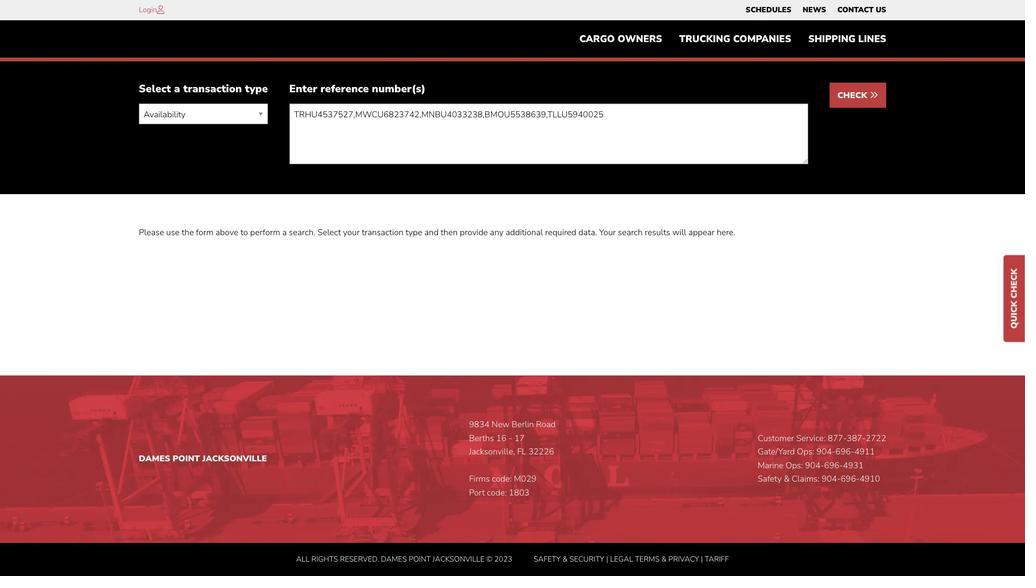 Task type: locate. For each thing, give the bounding box(es) containing it.
1 vertical spatial check
[[1009, 269, 1020, 299]]

angle double right image
[[870, 91, 878, 100]]

Enter reference number(s) text field
[[289, 104, 808, 165]]

1 horizontal spatial type
[[406, 227, 422, 239]]

1 horizontal spatial a
[[282, 227, 287, 239]]

customer service: 877-387-2722 gate/yard ops: 904-696-4911 marine ops: 904-696-4931 safety & claims: 904-696-4910
[[758, 433, 886, 486]]

gate/yard
[[758, 446, 795, 458]]

& right terms on the bottom right
[[661, 555, 667, 565]]

0 vertical spatial a
[[174, 82, 180, 96]]

safety & security | legal terms & privacy | tariff
[[534, 555, 729, 565]]

search
[[618, 227, 643, 239]]

| left legal
[[606, 555, 608, 565]]

check button
[[829, 83, 886, 108]]

©
[[486, 555, 492, 565]]

type
[[245, 82, 268, 96], [406, 227, 422, 239]]

1 vertical spatial point
[[409, 555, 431, 565]]

9834
[[469, 419, 489, 431]]

menu bar
[[740, 3, 892, 18], [571, 28, 895, 50]]

904- right claims:
[[822, 474, 841, 486]]

& left security on the bottom of the page
[[563, 555, 568, 565]]

2 horizontal spatial &
[[784, 474, 790, 486]]

0 horizontal spatial check
[[837, 90, 870, 102]]

owners
[[618, 33, 662, 45]]

1 vertical spatial code:
[[487, 487, 507, 499]]

cargo owners
[[579, 33, 662, 45]]

berlin
[[512, 419, 534, 431]]

696-
[[835, 446, 854, 458], [824, 460, 843, 472], [841, 474, 860, 486]]

footer containing 9834 new berlin road
[[0, 376, 1025, 577]]

0 vertical spatial dames
[[139, 453, 170, 465]]

0 horizontal spatial safety
[[534, 555, 561, 565]]

legal terms & privacy link
[[610, 555, 699, 565]]

customer
[[758, 433, 794, 445]]

0 horizontal spatial select
[[139, 82, 171, 96]]

search.
[[289, 227, 315, 239]]

contact us
[[837, 5, 886, 15]]

|
[[606, 555, 608, 565], [701, 555, 703, 565]]

0 vertical spatial point
[[173, 453, 200, 465]]

perform
[[250, 227, 280, 239]]

| left 'tariff'
[[701, 555, 703, 565]]

17
[[514, 433, 525, 445]]

firms
[[469, 474, 490, 486]]

1 horizontal spatial dames
[[381, 555, 407, 565]]

9834 new berlin road berths 16 - 17 jacksonville, fl 32226
[[469, 419, 556, 458]]

road
[[536, 419, 556, 431]]

904- up claims:
[[805, 460, 824, 472]]

menu bar down the schedules link
[[571, 28, 895, 50]]

type left and
[[406, 227, 422, 239]]

quick check
[[1009, 269, 1020, 329]]

1 horizontal spatial safety
[[758, 474, 782, 486]]

1 vertical spatial transaction
[[362, 227, 403, 239]]

904- down 877-
[[817, 446, 835, 458]]

0 vertical spatial transaction
[[183, 82, 242, 96]]

1 vertical spatial select
[[318, 227, 341, 239]]

ops: up claims:
[[786, 460, 803, 472]]

menu bar up shipping
[[740, 3, 892, 18]]

port
[[469, 487, 485, 499]]

a
[[174, 82, 180, 96], [282, 227, 287, 239]]

type left enter at the left top of the page
[[245, 82, 268, 96]]

menu bar containing cargo owners
[[571, 28, 895, 50]]

&
[[784, 474, 790, 486], [563, 555, 568, 565], [661, 555, 667, 565]]

code: right port
[[487, 487, 507, 499]]

0 vertical spatial safety
[[758, 474, 782, 486]]

0 vertical spatial menu bar
[[740, 3, 892, 18]]

news link
[[803, 3, 826, 18]]

reserved.
[[340, 555, 379, 565]]

code: up 1803
[[492, 474, 512, 486]]

service:
[[796, 433, 826, 445]]

1 horizontal spatial transaction
[[362, 227, 403, 239]]

terms
[[635, 555, 660, 565]]

please use the form above to perform a search. select your transaction type and then provide any additional required data. your search results will appear here.
[[139, 227, 735, 239]]

contact us link
[[837, 3, 886, 18]]

contact
[[837, 5, 874, 15]]

0 horizontal spatial a
[[174, 82, 180, 96]]

1 horizontal spatial check
[[1009, 269, 1020, 299]]

new
[[492, 419, 510, 431]]

ops: down the service:
[[797, 446, 814, 458]]

then
[[441, 227, 458, 239]]

trucking
[[679, 33, 730, 45]]

1 vertical spatial dames
[[381, 555, 407, 565]]

1 horizontal spatial |
[[701, 555, 703, 565]]

1 horizontal spatial point
[[409, 555, 431, 565]]

data.
[[578, 227, 597, 239]]

shipping lines link
[[800, 28, 895, 50]]

menu bar containing schedules
[[740, 3, 892, 18]]

1 vertical spatial type
[[406, 227, 422, 239]]

code:
[[492, 474, 512, 486], [487, 487, 507, 499]]

904-
[[817, 446, 835, 458], [805, 460, 824, 472], [822, 474, 841, 486]]

transaction
[[183, 82, 242, 96], [362, 227, 403, 239]]

form
[[196, 227, 213, 239]]

point
[[173, 453, 200, 465], [409, 555, 431, 565]]

safety
[[758, 474, 782, 486], [534, 555, 561, 565]]

0 horizontal spatial type
[[245, 82, 268, 96]]

lines
[[858, 33, 886, 45]]

footer
[[0, 376, 1025, 577]]

enter
[[289, 82, 317, 96]]

quick
[[1009, 301, 1020, 329]]

safety left security on the bottom of the page
[[534, 555, 561, 565]]

1 vertical spatial menu bar
[[571, 28, 895, 50]]

safety down marine
[[758, 474, 782, 486]]

jacksonville,
[[469, 446, 515, 458]]

0 horizontal spatial |
[[606, 555, 608, 565]]

1 | from the left
[[606, 555, 608, 565]]

& left claims:
[[784, 474, 790, 486]]

2 vertical spatial 904-
[[822, 474, 841, 486]]

0 vertical spatial check
[[837, 90, 870, 102]]

& inside customer service: 877-387-2722 gate/yard ops: 904-696-4911 marine ops: 904-696-4931 safety & claims: 904-696-4910
[[784, 474, 790, 486]]

0 horizontal spatial transaction
[[183, 82, 242, 96]]

1 horizontal spatial jacksonville
[[433, 555, 485, 565]]

0 vertical spatial select
[[139, 82, 171, 96]]

0 vertical spatial ops:
[[797, 446, 814, 458]]

0 horizontal spatial jacksonville
[[202, 453, 267, 465]]

jacksonville
[[202, 453, 267, 465], [433, 555, 485, 565]]

trucking companies
[[679, 33, 791, 45]]



Task type: describe. For each thing, give the bounding box(es) containing it.
rights
[[311, 555, 338, 565]]

all rights reserved. dames point jacksonville © 2023
[[296, 555, 512, 565]]

safety inside customer service: 877-387-2722 gate/yard ops: 904-696-4911 marine ops: 904-696-4931 safety & claims: 904-696-4910
[[758, 474, 782, 486]]

your
[[599, 227, 616, 239]]

877-
[[828, 433, 847, 445]]

please
[[139, 227, 164, 239]]

security
[[570, 555, 604, 565]]

quick check link
[[1004, 256, 1025, 342]]

16
[[496, 433, 506, 445]]

news
[[803, 5, 826, 15]]

2722
[[866, 433, 886, 445]]

reference
[[320, 82, 369, 96]]

dames point jacksonville
[[139, 453, 267, 465]]

schedules link
[[746, 3, 791, 18]]

claims:
[[792, 474, 819, 486]]

the
[[182, 227, 194, 239]]

0 horizontal spatial &
[[563, 555, 568, 565]]

4911
[[854, 446, 875, 458]]

select a transaction type
[[139, 82, 268, 96]]

4910
[[860, 474, 880, 486]]

companies
[[733, 33, 791, 45]]

any
[[490, 227, 504, 239]]

0 horizontal spatial dames
[[139, 453, 170, 465]]

-
[[509, 433, 512, 445]]

4931
[[843, 460, 864, 472]]

2023
[[494, 555, 512, 565]]

number(s)
[[372, 82, 426, 96]]

provide
[[460, 227, 488, 239]]

legal
[[610, 555, 633, 565]]

firms code:  m029 port code:  1803
[[469, 474, 536, 499]]

appear
[[688, 227, 715, 239]]

1 horizontal spatial &
[[661, 555, 667, 565]]

shipping
[[808, 33, 856, 45]]

2 | from the left
[[701, 555, 703, 565]]

1 vertical spatial jacksonville
[[433, 555, 485, 565]]

and
[[424, 227, 439, 239]]

all
[[296, 555, 310, 565]]

0 vertical spatial code:
[[492, 474, 512, 486]]

0 horizontal spatial point
[[173, 453, 200, 465]]

1803
[[509, 487, 529, 499]]

check inside button
[[837, 90, 870, 102]]

fl
[[517, 446, 526, 458]]

0 vertical spatial 904-
[[817, 446, 835, 458]]

cargo owners link
[[571, 28, 671, 50]]

schedules
[[746, 5, 791, 15]]

shipping lines
[[808, 33, 886, 45]]

387-
[[847, 433, 866, 445]]

use
[[166, 227, 180, 239]]

m029
[[514, 474, 536, 486]]

cargo
[[579, 33, 615, 45]]

0 vertical spatial jacksonville
[[202, 453, 267, 465]]

2 vertical spatial 696-
[[841, 474, 860, 486]]

will
[[672, 227, 686, 239]]

safety & security link
[[534, 555, 604, 565]]

login link
[[139, 5, 157, 15]]

us
[[876, 5, 886, 15]]

1 vertical spatial ops:
[[786, 460, 803, 472]]

1 vertical spatial safety
[[534, 555, 561, 565]]

tariff link
[[705, 555, 729, 565]]

to
[[241, 227, 248, 239]]

berths
[[469, 433, 494, 445]]

enter reference number(s)
[[289, 82, 426, 96]]

0 vertical spatial type
[[245, 82, 268, 96]]

0 vertical spatial 696-
[[835, 446, 854, 458]]

required
[[545, 227, 576, 239]]

1 vertical spatial 904-
[[805, 460, 824, 472]]

32226
[[529, 446, 554, 458]]

marine
[[758, 460, 783, 472]]

1 vertical spatial 696-
[[824, 460, 843, 472]]

1 vertical spatial a
[[282, 227, 287, 239]]

additional
[[506, 227, 543, 239]]

user image
[[157, 5, 165, 14]]

above
[[216, 227, 238, 239]]

login
[[139, 5, 157, 15]]

results
[[645, 227, 670, 239]]

trucking companies link
[[671, 28, 800, 50]]

here.
[[717, 227, 735, 239]]

your
[[343, 227, 360, 239]]

tariff
[[705, 555, 729, 565]]

1 horizontal spatial select
[[318, 227, 341, 239]]

privacy
[[668, 555, 699, 565]]



Task type: vqa. For each thing, say whether or not it's contained in the screenshot.
'Check' inside Quick Check link
no



